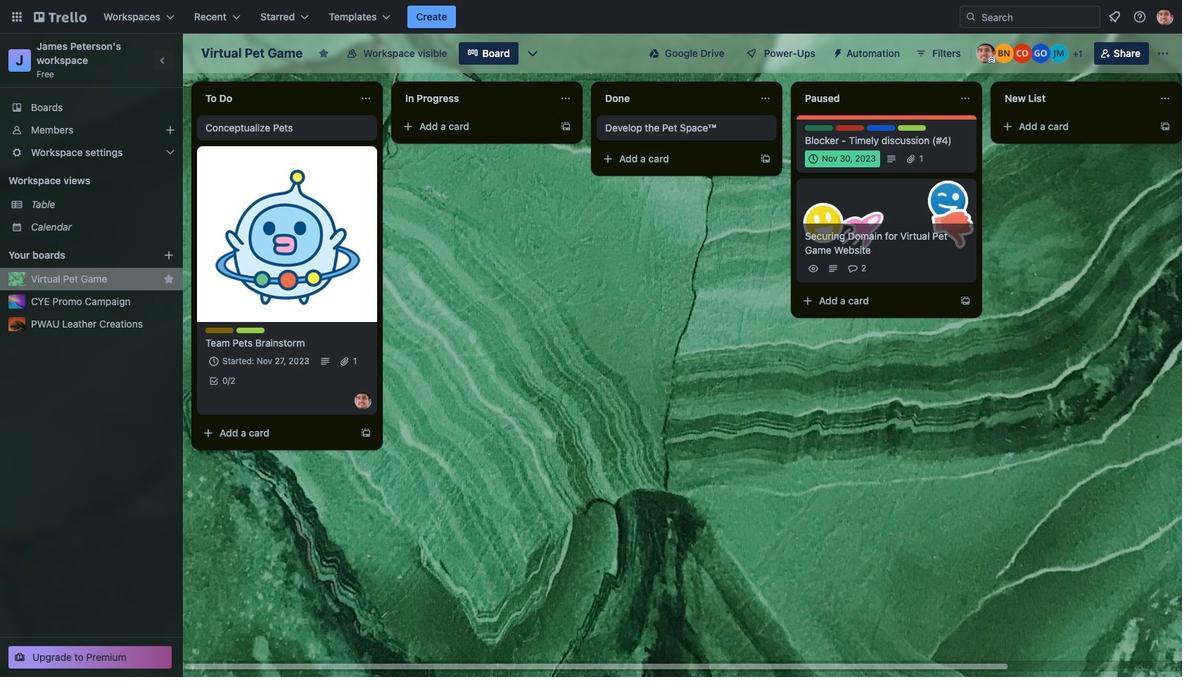 Task type: describe. For each thing, give the bounding box(es) containing it.
your boards with 3 items element
[[8, 247, 142, 264]]

ben nelson (bennelson96) image
[[994, 44, 1014, 63]]

open information menu image
[[1133, 10, 1147, 24]]

sm image
[[827, 42, 847, 62]]

laugh image
[[923, 176, 973, 226]]

james peterson (jamespeterson93) image
[[976, 44, 996, 63]]

gary orlando (garyorlando) image
[[1031, 44, 1051, 63]]

color: red, title: "blocker" element
[[836, 125, 864, 131]]

0 horizontal spatial james peterson (jamespeterson93) image
[[355, 393, 372, 410]]

christina overa (christinaovera) image
[[1013, 44, 1033, 63]]

Search field
[[977, 7, 1100, 27]]

workspace navigation collapse icon image
[[153, 51, 173, 70]]



Task type: locate. For each thing, give the bounding box(es) containing it.
1 horizontal spatial james peterson (jamespeterson93) image
[[1157, 8, 1174, 25]]

None text field
[[397, 87, 555, 110], [797, 87, 955, 110], [997, 87, 1154, 110], [397, 87, 555, 110], [797, 87, 955, 110], [997, 87, 1154, 110]]

primary element
[[0, 0, 1183, 34]]

1 vertical spatial james peterson (jamespeterson93) image
[[355, 393, 372, 410]]

starred icon image
[[163, 274, 175, 285]]

0 notifications image
[[1107, 8, 1123, 25]]

star or unstar board image
[[318, 48, 330, 59]]

this member is an admin of this board. image
[[989, 57, 995, 63]]

None checkbox
[[805, 151, 880, 168]]

jeremy miller (jeremymiller198) image
[[1049, 44, 1069, 63]]

color: bold lime, title: "team task" element
[[237, 328, 265, 334]]

show menu image
[[1157, 46, 1171, 61]]

create from template… image
[[560, 121, 572, 132], [1160, 121, 1171, 132], [760, 153, 772, 165], [960, 296, 971, 307], [360, 428, 372, 439]]

color: bold lime, title: none image
[[898, 125, 926, 131]]

None text field
[[197, 87, 355, 110], [597, 87, 755, 110], [197, 87, 355, 110], [597, 87, 755, 110]]

Board name text field
[[194, 42, 310, 65]]

color: yellow, title: none image
[[206, 328, 234, 334]]

color: blue, title: "fyi" element
[[867, 125, 895, 131]]

customize views image
[[526, 46, 540, 61]]

0 vertical spatial james peterson (jamespeterson93) image
[[1157, 8, 1174, 25]]

google drive icon image
[[650, 49, 659, 58]]

james peterson (jamespeterson93) image
[[1157, 8, 1174, 25], [355, 393, 372, 410]]

search image
[[966, 11, 977, 23]]

add board image
[[163, 250, 175, 261]]

back to home image
[[34, 6, 87, 28]]

color: green, title: "goal" element
[[805, 125, 833, 131]]



Task type: vqa. For each thing, say whether or not it's contained in the screenshot.
Your Boards With 6 Items element
no



